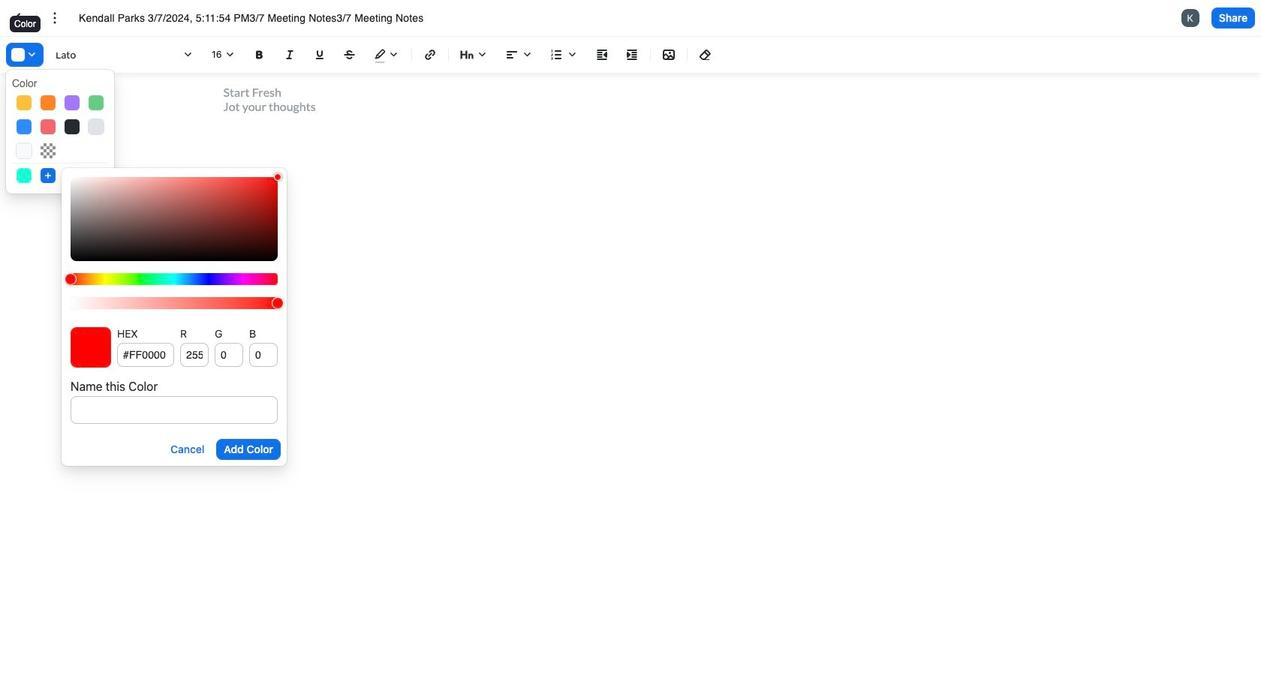 Task type: locate. For each thing, give the bounding box(es) containing it.
#00ffd9ff menu item
[[17, 168, 32, 183]]

red menu item
[[41, 119, 56, 134]]

None text field
[[79, 10, 451, 26], [71, 397, 278, 424], [79, 10, 451, 26], [71, 397, 278, 424]]

menu
[[6, 70, 114, 194]]

blue menu item
[[17, 119, 32, 134]]

italic image
[[281, 46, 299, 64]]

green menu item
[[89, 95, 104, 110]]

link image
[[421, 46, 439, 64]]

None number field
[[180, 343, 209, 367], [215, 343, 243, 367], [249, 343, 278, 367], [180, 343, 209, 367], [215, 343, 243, 367], [249, 343, 278, 367]]

None text field
[[117, 343, 174, 367]]

all notes image
[[9, 9, 27, 27]]

increase indent image
[[623, 46, 641, 64]]

yellow menu item
[[17, 95, 32, 110]]

insert image image
[[660, 46, 678, 64]]

clear menu item
[[41, 143, 56, 158]]

more image
[[46, 9, 64, 27]]

tooltip
[[8, 14, 42, 43]]



Task type: vqa. For each thing, say whether or not it's contained in the screenshot.
To inside Zoom Sessions Elevate event sessions with premium production features to drive engagement
no



Task type: describe. For each thing, give the bounding box(es) containing it.
kendall parks image
[[1182, 9, 1200, 27]]

decrease indent image
[[593, 46, 611, 64]]

clear style image
[[697, 46, 715, 64]]

purple menu item
[[65, 95, 80, 110]]

gray menu item
[[89, 119, 104, 134]]

black menu item
[[65, 119, 80, 134]]

underline image
[[311, 46, 329, 64]]

strikethrough image
[[341, 46, 359, 64]]

orange menu item
[[41, 95, 56, 110]]

white menu item
[[17, 143, 32, 158]]

bold image
[[251, 46, 269, 64]]



